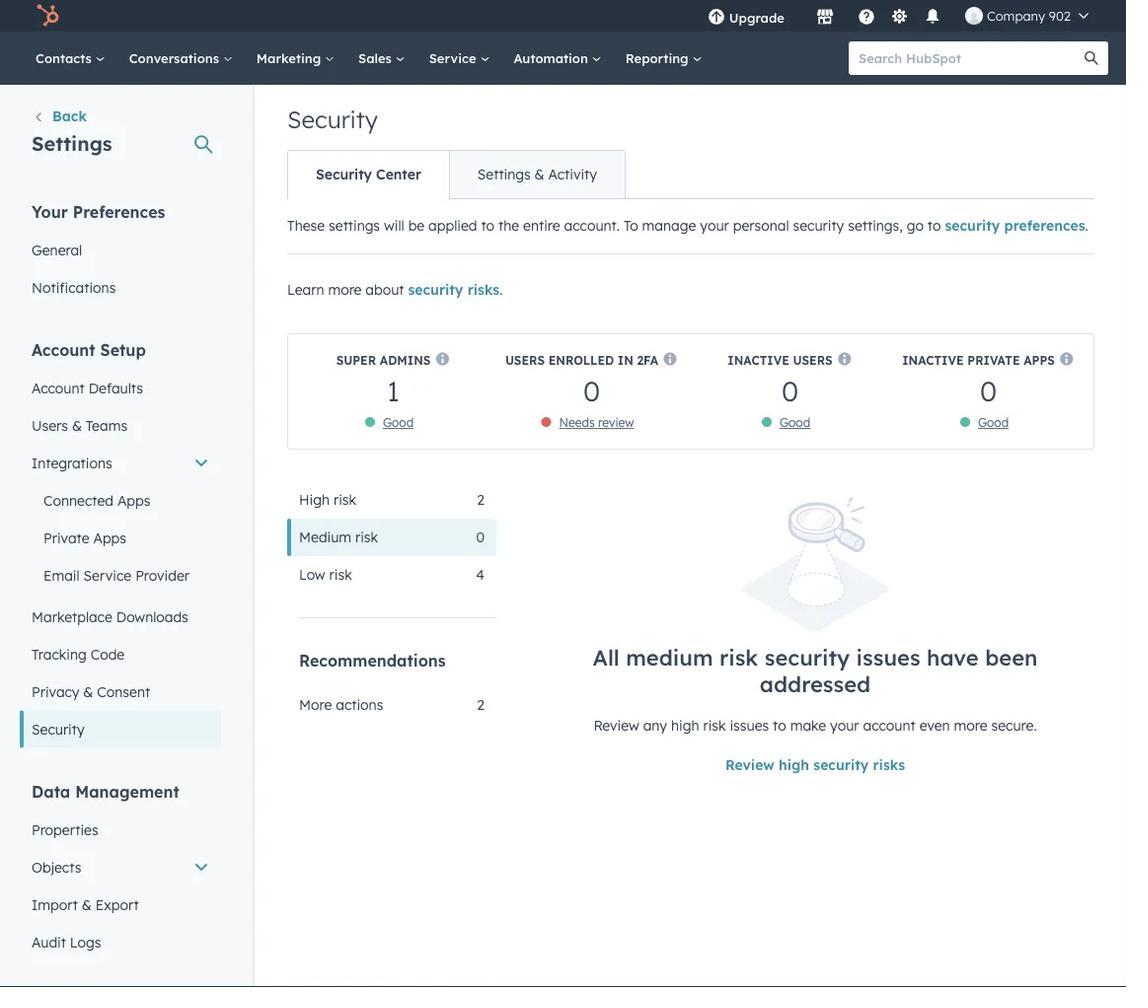 Task type: vqa. For each thing, say whether or not it's contained in the screenshot.
navigation
yes



Task type: describe. For each thing, give the bounding box(es) containing it.
data management element
[[20, 781, 221, 962]]

super admins
[[336, 353, 431, 368]]

users for users enrolled in 2fa
[[505, 353, 545, 368]]

to for account
[[773, 717, 786, 735]]

users for users & teams
[[32, 417, 68, 434]]

back
[[52, 108, 87, 125]]

be
[[408, 217, 425, 234]]

0 vertical spatial security
[[287, 105, 378, 134]]

consent
[[97, 683, 150, 701]]

import & export
[[32, 897, 139, 914]]

objects
[[32, 859, 81, 876]]

& for import
[[82, 897, 92, 914]]

4
[[476, 567, 485, 584]]

will
[[384, 217, 404, 234]]

service inside email service provider link
[[83, 567, 131, 584]]

connected apps
[[43, 492, 150, 509]]

preferences
[[73, 202, 165, 222]]

& for privacy
[[83, 683, 93, 701]]

your
[[32, 202, 68, 222]]

back link
[[32, 106, 87, 130]]

help button
[[850, 0, 883, 32]]

upgrade
[[729, 9, 785, 26]]

1 vertical spatial .
[[500, 281, 503, 299]]

code
[[90, 646, 125, 663]]

more
[[299, 697, 332, 714]]

2 horizontal spatial users
[[793, 353, 833, 368]]

0 vertical spatial apps
[[1024, 353, 1055, 368]]

email service provider link
[[20, 557, 221, 595]]

contacts
[[36, 50, 95, 66]]

security inside all medium risk security issues have been addressed
[[765, 644, 850, 671]]

audit logs
[[32, 934, 101, 951]]

export
[[95, 897, 139, 914]]

tracking
[[32, 646, 87, 663]]

good for private
[[978, 415, 1009, 430]]

teams
[[86, 417, 127, 434]]

data
[[32, 782, 70, 802]]

account for account setup
[[32, 340, 95, 360]]

high risk
[[299, 492, 356, 509]]

privacy & consent link
[[20, 674, 221, 711]]

all medium risk security issues have been addressed
[[593, 644, 1038, 699]]

settings & activity link
[[449, 151, 625, 198]]

in
[[618, 353, 633, 368]]

account defaults link
[[20, 370, 221, 407]]

review
[[598, 415, 634, 430]]

1 horizontal spatial your
[[830, 717, 859, 735]]

0 for private
[[980, 374, 997, 408]]

0 horizontal spatial more
[[328, 281, 362, 299]]

marketing
[[256, 50, 325, 66]]

general
[[32, 241, 82, 259]]

the
[[498, 217, 519, 234]]

addressed
[[760, 671, 871, 699]]

integrations button
[[20, 445, 221, 482]]

properties
[[32, 822, 98, 839]]

your preferences element
[[20, 201, 221, 306]]

marketplaces image
[[816, 9, 834, 27]]

notifications image
[[924, 9, 941, 27]]

go
[[907, 217, 924, 234]]

your preferences
[[32, 202, 165, 222]]

account for account defaults
[[32, 379, 85, 397]]

0 for users
[[782, 374, 799, 408]]

service inside service link
[[429, 50, 480, 66]]

security center link
[[288, 151, 449, 198]]

company 902 button
[[953, 0, 1100, 32]]

automation link
[[502, 32, 614, 85]]

company
[[987, 7, 1045, 24]]

even
[[920, 717, 950, 735]]

sales link
[[346, 32, 417, 85]]

security inside navigation
[[316, 166, 372, 183]]

hubspot link
[[24, 4, 74, 28]]

more actions
[[299, 697, 383, 714]]

reporting link
[[614, 32, 714, 85]]

apps for connected apps
[[117, 492, 150, 509]]

0 horizontal spatial your
[[700, 217, 729, 234]]

about
[[366, 281, 404, 299]]

issues for security
[[856, 644, 920, 671]]

inactive users
[[728, 353, 833, 368]]

good for users
[[780, 415, 810, 430]]

account.
[[564, 217, 620, 234]]

private apps
[[43, 530, 126, 547]]

help image
[[858, 9, 875, 27]]

0 vertical spatial risks
[[467, 281, 500, 299]]

recommendations
[[299, 651, 446, 671]]

good button for users
[[780, 415, 810, 430]]

security inside account setup element
[[32, 721, 85, 738]]

objects button
[[20, 849, 221, 887]]

actions
[[336, 697, 383, 714]]

navigation containing security center
[[287, 150, 626, 199]]

medium
[[626, 644, 713, 671]]

0 for enrolled
[[583, 374, 600, 408]]

upgrade image
[[707, 9, 725, 27]]

security preferences link
[[945, 217, 1085, 234]]

personal
[[733, 217, 789, 234]]

contacts link
[[24, 32, 117, 85]]

risk for medium risk
[[355, 529, 378, 546]]

settings for settings & activity
[[478, 166, 531, 183]]

entire
[[523, 217, 560, 234]]

integrations
[[32, 454, 112, 472]]

review for review any high risk issues to make your account even more secure.
[[594, 717, 639, 735]]

connected
[[43, 492, 114, 509]]

admins
[[380, 353, 431, 368]]

properties link
[[20, 812, 221, 849]]

hubspot image
[[36, 4, 59, 28]]

to
[[624, 217, 638, 234]]



Task type: locate. For each thing, give the bounding box(es) containing it.
users inside account setup element
[[32, 417, 68, 434]]

risk inside all medium risk security issues have been addressed
[[719, 644, 758, 671]]

issues for risk
[[730, 717, 769, 735]]

enrolled
[[548, 353, 614, 368]]

0 horizontal spatial private
[[43, 530, 89, 547]]

3 good from the left
[[978, 415, 1009, 430]]

1 vertical spatial security
[[316, 166, 372, 183]]

1 good button from the left
[[383, 415, 414, 430]]

issues left have
[[856, 644, 920, 671]]

good button for private
[[978, 415, 1009, 430]]

1 horizontal spatial good
[[780, 415, 810, 430]]

review down review any high risk issues to make your account even more secure. on the bottom of page
[[725, 757, 774, 774]]

reporting
[[625, 50, 692, 66]]

settings
[[329, 217, 380, 234]]

0 horizontal spatial service
[[83, 567, 131, 584]]

security risks link
[[408, 281, 500, 299]]

2
[[477, 492, 485, 509], [477, 697, 485, 714]]

service link
[[417, 32, 502, 85]]

email
[[43, 567, 80, 584]]

0 vertical spatial issues
[[856, 644, 920, 671]]

1 vertical spatial apps
[[117, 492, 150, 509]]

users & teams
[[32, 417, 127, 434]]

0 vertical spatial .
[[1085, 217, 1088, 234]]

account
[[32, 340, 95, 360], [32, 379, 85, 397]]

inactive private apps
[[902, 353, 1055, 368]]

& right privacy
[[83, 683, 93, 701]]

needs review button
[[559, 415, 634, 430]]

issues inside all medium risk security issues have been addressed
[[856, 644, 920, 671]]

2 horizontal spatial good
[[978, 415, 1009, 430]]

import & export link
[[20, 887, 221, 924]]

tracking code
[[32, 646, 125, 663]]

service right sales link
[[429, 50, 480, 66]]

to left make at the bottom of page
[[773, 717, 786, 735]]

conversations link
[[117, 32, 245, 85]]

good button
[[383, 415, 414, 430], [780, 415, 810, 430], [978, 415, 1009, 430]]

settings down back
[[32, 131, 112, 155]]

setup
[[100, 340, 146, 360]]

security
[[287, 105, 378, 134], [316, 166, 372, 183], [32, 721, 85, 738]]

0 up 4
[[476, 529, 485, 546]]

security down privacy
[[32, 721, 85, 738]]

2 2 from the top
[[477, 697, 485, 714]]

1 inactive from the left
[[728, 353, 789, 368]]

inactive
[[728, 353, 789, 368], [902, 353, 964, 368]]

data management
[[32, 782, 179, 802]]

& left export
[[82, 897, 92, 914]]

2 account from the top
[[32, 379, 85, 397]]

apps inside "connected apps" link
[[117, 492, 150, 509]]

1 vertical spatial settings
[[478, 166, 531, 183]]

apps for private apps
[[93, 530, 126, 547]]

account
[[863, 717, 916, 735]]

0 vertical spatial settings
[[32, 131, 112, 155]]

learn more about security risks .
[[287, 281, 503, 299]]

manage
[[642, 217, 696, 234]]

0 vertical spatial your
[[700, 217, 729, 234]]

high right any
[[671, 717, 699, 735]]

1 horizontal spatial more
[[954, 717, 988, 735]]

users & teams link
[[20, 407, 221, 445]]

0 down inactive users
[[782, 374, 799, 408]]

1 horizontal spatial .
[[1085, 217, 1088, 234]]

service down private apps link
[[83, 567, 131, 584]]

1 horizontal spatial risks
[[873, 757, 905, 774]]

2 inactive from the left
[[902, 353, 964, 368]]

high
[[299, 492, 330, 509]]

activity
[[548, 166, 597, 183]]

account setup
[[32, 340, 146, 360]]

Search HubSpot search field
[[849, 41, 1091, 75]]

good button down inactive private apps
[[978, 415, 1009, 430]]

security left the 'settings,'
[[793, 217, 844, 234]]

automation
[[514, 50, 592, 66]]

1 vertical spatial review
[[725, 757, 774, 774]]

0 horizontal spatial issues
[[730, 717, 769, 735]]

1 vertical spatial service
[[83, 567, 131, 584]]

902
[[1049, 7, 1071, 24]]

center
[[376, 166, 421, 183]]

high down make at the bottom of page
[[779, 757, 809, 774]]

medium
[[299, 529, 351, 546]]

security center
[[316, 166, 421, 183]]

risks down the
[[467, 281, 500, 299]]

security down review any high risk issues to make your account even more secure. on the bottom of page
[[814, 757, 869, 774]]

2 for high risk
[[477, 492, 485, 509]]

to right go at top
[[928, 217, 941, 234]]

search button
[[1075, 41, 1108, 75]]

good for admins
[[383, 415, 414, 430]]

&
[[535, 166, 544, 183], [72, 417, 82, 434], [83, 683, 93, 701], [82, 897, 92, 914]]

all
[[593, 644, 620, 671]]

1 vertical spatial 2
[[477, 697, 485, 714]]

0 down users enrolled in 2fa
[[583, 374, 600, 408]]

notifications link
[[20, 269, 221, 306]]

security right go at top
[[945, 217, 1000, 234]]

been
[[985, 644, 1038, 671]]

your
[[700, 217, 729, 234], [830, 717, 859, 735]]

have
[[927, 644, 979, 671]]

1 vertical spatial your
[[830, 717, 859, 735]]

secure.
[[991, 717, 1037, 735]]

1 horizontal spatial review
[[725, 757, 774, 774]]

1 vertical spatial risks
[[873, 757, 905, 774]]

sales
[[358, 50, 395, 66]]

settings & activity
[[478, 166, 597, 183]]

1 vertical spatial account
[[32, 379, 85, 397]]

0 vertical spatial 2
[[477, 492, 485, 509]]

marketplace downloads
[[32, 608, 188, 626]]

these
[[287, 217, 325, 234]]

settings up the
[[478, 166, 531, 183]]

review any high risk issues to make your account even more secure.
[[594, 717, 1037, 735]]

1 vertical spatial issues
[[730, 717, 769, 735]]

0 horizontal spatial inactive
[[728, 353, 789, 368]]

review for review high security risks
[[725, 757, 774, 774]]

users enrolled in 2fa
[[505, 353, 658, 368]]

2 good from the left
[[780, 415, 810, 430]]

2 vertical spatial security
[[32, 721, 85, 738]]

0 horizontal spatial good button
[[383, 415, 414, 430]]

1
[[387, 374, 400, 408]]

risk for high risk
[[334, 492, 356, 509]]

1 horizontal spatial issues
[[856, 644, 920, 671]]

make
[[790, 717, 826, 735]]

0 vertical spatial more
[[328, 281, 362, 299]]

1 vertical spatial private
[[43, 530, 89, 547]]

account setup element
[[20, 339, 221, 749]]

0 vertical spatial service
[[429, 50, 480, 66]]

high
[[671, 717, 699, 735], [779, 757, 809, 774]]

your right make at the bottom of page
[[830, 717, 859, 735]]

0 horizontal spatial .
[[500, 281, 503, 299]]

0 vertical spatial account
[[32, 340, 95, 360]]

0 horizontal spatial users
[[32, 417, 68, 434]]

0 down inactive private apps
[[980, 374, 997, 408]]

good down the 1 at left
[[383, 415, 414, 430]]

any
[[643, 717, 667, 735]]

1 horizontal spatial to
[[773, 717, 786, 735]]

to left the
[[481, 217, 495, 234]]

review left any
[[594, 717, 639, 735]]

good down inactive users
[[780, 415, 810, 430]]

1 horizontal spatial good button
[[780, 415, 810, 430]]

1 account from the top
[[32, 340, 95, 360]]

apps inside private apps link
[[93, 530, 126, 547]]

needs
[[559, 415, 595, 430]]

inactive for inactive private apps
[[902, 353, 964, 368]]

review
[[594, 717, 639, 735], [725, 757, 774, 774]]

1 horizontal spatial users
[[505, 353, 545, 368]]

0 vertical spatial private
[[968, 353, 1020, 368]]

menu
[[694, 0, 1102, 32]]

2fa
[[637, 353, 658, 368]]

& inside the data management element
[[82, 897, 92, 914]]

0 horizontal spatial review
[[594, 717, 639, 735]]

learn
[[287, 281, 324, 299]]

logs
[[70, 934, 101, 951]]

good down inactive private apps
[[978, 415, 1009, 430]]

& for settings
[[535, 166, 544, 183]]

& for users
[[72, 417, 82, 434]]

notifications
[[32, 279, 116, 296]]

review high security risks button
[[725, 757, 905, 774]]

2 horizontal spatial to
[[928, 217, 941, 234]]

security up settings
[[316, 166, 372, 183]]

0
[[583, 374, 600, 408], [782, 374, 799, 408], [980, 374, 997, 408], [476, 529, 485, 546]]

1 vertical spatial high
[[779, 757, 809, 774]]

good button down the 1 at left
[[383, 415, 414, 430]]

0 vertical spatial high
[[671, 717, 699, 735]]

audit
[[32, 934, 66, 951]]

1 vertical spatial more
[[954, 717, 988, 735]]

0 horizontal spatial settings
[[32, 131, 112, 155]]

more
[[328, 281, 362, 299], [954, 717, 988, 735]]

email service provider
[[43, 567, 189, 584]]

1 good from the left
[[383, 415, 414, 430]]

2 for more actions
[[477, 697, 485, 714]]

risk for low risk
[[329, 567, 352, 584]]

2 good button from the left
[[780, 415, 810, 430]]

needs review
[[559, 415, 634, 430]]

1 horizontal spatial inactive
[[902, 353, 964, 368]]

marketplace downloads link
[[20, 599, 221, 636]]

notifications button
[[916, 0, 949, 32]]

more right even
[[954, 717, 988, 735]]

1 horizontal spatial private
[[968, 353, 1020, 368]]

settings for settings
[[32, 131, 112, 155]]

your right manage
[[700, 217, 729, 234]]

3 good button from the left
[[978, 415, 1009, 430]]

private
[[968, 353, 1020, 368], [43, 530, 89, 547]]

preferences
[[1004, 217, 1085, 234]]

more right learn
[[328, 281, 362, 299]]

marketing link
[[245, 32, 346, 85]]

1 2 from the top
[[477, 492, 485, 509]]

security right about
[[408, 281, 463, 299]]

super
[[336, 353, 376, 368]]

menu item
[[798, 0, 802, 32]]

1 horizontal spatial high
[[779, 757, 809, 774]]

audit logs link
[[20, 924, 221, 962]]

account defaults
[[32, 379, 143, 397]]

connected apps link
[[20, 482, 221, 520]]

0 horizontal spatial high
[[671, 717, 699, 735]]

account inside account defaults 'link'
[[32, 379, 85, 397]]

settings inside settings & activity link
[[478, 166, 531, 183]]

security up make at the bottom of page
[[765, 644, 850, 671]]

good button for admins
[[383, 415, 414, 430]]

0 horizontal spatial to
[[481, 217, 495, 234]]

security up security center
[[287, 105, 378, 134]]

0 horizontal spatial risks
[[467, 281, 500, 299]]

tracking code link
[[20, 636, 221, 674]]

0 horizontal spatial good
[[383, 415, 414, 430]]

search image
[[1085, 51, 1098, 65]]

risks
[[467, 281, 500, 299], [873, 757, 905, 774]]

risks down account
[[873, 757, 905, 774]]

& left teams
[[72, 417, 82, 434]]

good button down inactive users
[[780, 415, 810, 430]]

2 vertical spatial apps
[[93, 530, 126, 547]]

menu containing company 902
[[694, 0, 1102, 32]]

marketplaces button
[[804, 0, 846, 32]]

1 horizontal spatial settings
[[478, 166, 531, 183]]

navigation
[[287, 150, 626, 199]]

inactive for inactive users
[[728, 353, 789, 368]]

conversations
[[129, 50, 223, 66]]

0 vertical spatial review
[[594, 717, 639, 735]]

these settings will be applied to the entire account. to manage your personal security settings, go to security preferences .
[[287, 217, 1088, 234]]

private inside account setup element
[[43, 530, 89, 547]]

issues
[[856, 644, 920, 671], [730, 717, 769, 735]]

low
[[299, 567, 325, 584]]

risk
[[334, 492, 356, 509], [355, 529, 378, 546], [329, 567, 352, 584], [719, 644, 758, 671], [703, 717, 726, 735]]

& left activity
[[535, 166, 544, 183]]

settings image
[[891, 8, 908, 26]]

account up "users & teams"
[[32, 379, 85, 397]]

account up account defaults
[[32, 340, 95, 360]]

mateo roberts image
[[965, 7, 983, 25]]

issues left make at the bottom of page
[[730, 717, 769, 735]]

low risk
[[299, 567, 352, 584]]

1 horizontal spatial service
[[429, 50, 480, 66]]

2 horizontal spatial good button
[[978, 415, 1009, 430]]

to for account.
[[481, 217, 495, 234]]



